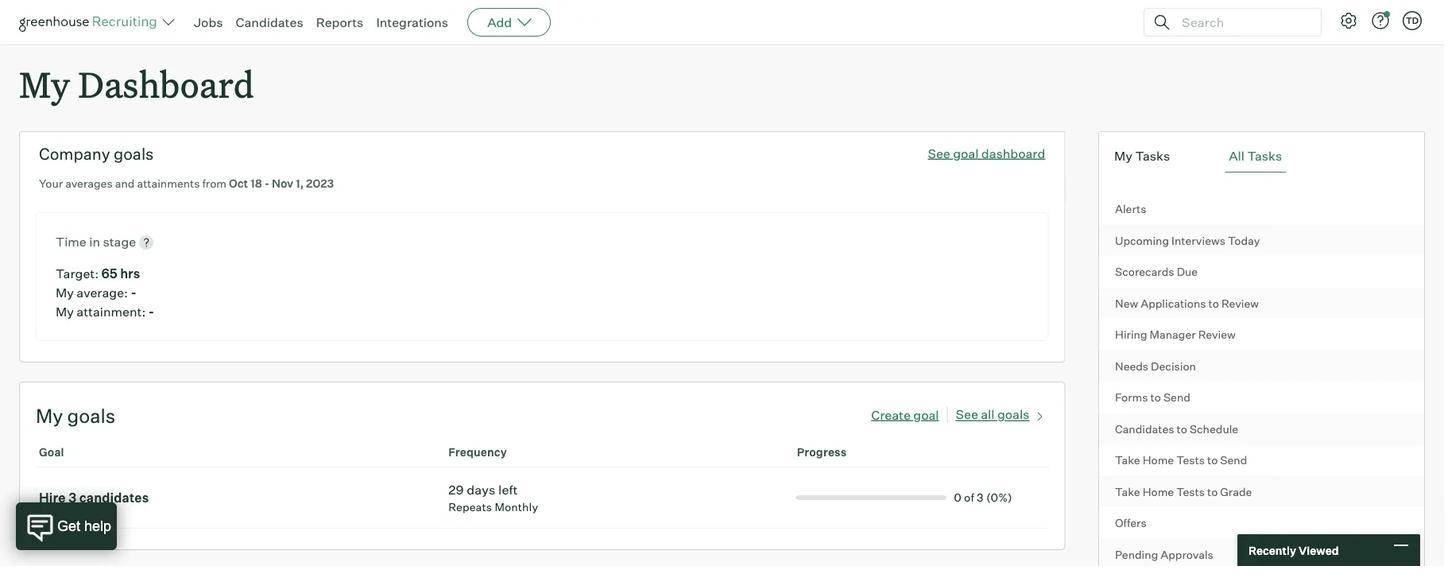Task type: vqa. For each thing, say whether or not it's contained in the screenshot.
'Offers' Link
yes



Task type: describe. For each thing, give the bounding box(es) containing it.
and
[[115, 177, 135, 191]]

my dashboard
[[19, 60, 254, 107]]

2 vertical spatial -
[[149, 304, 154, 320]]

target:
[[56, 266, 99, 282]]

frequency
[[449, 445, 507, 459]]

reports link
[[316, 14, 364, 30]]

tab list containing my tasks
[[1111, 140, 1414, 173]]

to inside "take home tests to send" link
[[1208, 453, 1218, 467]]

of
[[965, 491, 975, 505]]

oct
[[229, 177, 248, 191]]

pending
[[1116, 548, 1159, 561]]

all tasks
[[1229, 148, 1283, 164]]

upcoming interviews today link
[[1100, 225, 1425, 256]]

add
[[487, 14, 512, 30]]

td button
[[1400, 8, 1426, 33]]

hiring manager review
[[1116, 328, 1236, 342]]

jobs
[[194, 14, 223, 30]]

time in
[[56, 234, 103, 250]]

candidates to schedule
[[1116, 422, 1239, 436]]

my tasks button
[[1111, 140, 1175, 173]]

see goal dashboard
[[928, 145, 1046, 161]]

goals for company goals
[[114, 144, 154, 164]]

forms
[[1116, 391, 1149, 404]]

today
[[1228, 234, 1261, 247]]

1 horizontal spatial 3
[[977, 491, 984, 505]]

my for dashboard
[[19, 60, 70, 107]]

candidates
[[79, 490, 149, 506]]

integrations
[[376, 14, 449, 30]]

see all goals link
[[956, 403, 1049, 423]]

progress
[[797, 445, 847, 459]]

to inside forms to send link
[[1151, 391, 1162, 404]]

my tasks
[[1115, 148, 1171, 164]]

home for take home tests to send
[[1143, 453, 1174, 467]]

candidates for candidates
[[236, 14, 303, 30]]

all
[[981, 407, 995, 423]]

new applications to review link
[[1100, 288, 1425, 319]]

hiring manager review link
[[1100, 319, 1425, 350]]

see for see goal dashboard
[[928, 145, 951, 161]]

applications
[[1141, 296, 1207, 310]]

attainments
[[137, 177, 200, 191]]

new
[[1116, 296, 1139, 310]]

nov
[[272, 177, 293, 191]]

from
[[202, 177, 227, 191]]

needs
[[1116, 359, 1149, 373]]

29
[[449, 482, 464, 498]]

0 of 3 (0%)
[[954, 491, 1013, 505]]

time
[[56, 234, 86, 250]]

td
[[1406, 15, 1419, 26]]

1,
[[296, 177, 304, 191]]

see for see all goals
[[956, 407, 979, 423]]

to inside the new applications to review link
[[1209, 296, 1220, 310]]

goal
[[39, 445, 64, 459]]

candidates for candidates to schedule
[[1116, 422, 1175, 436]]

needs decision
[[1116, 359, 1197, 373]]

see goal dashboard link
[[928, 145, 1046, 161]]

company
[[39, 144, 110, 164]]

scorecards
[[1116, 265, 1175, 279]]

viewed
[[1299, 543, 1339, 557]]

scorecards due
[[1116, 265, 1198, 279]]

alerts link
[[1100, 193, 1425, 225]]

0 vertical spatial -
[[265, 177, 270, 191]]

pending approvals
[[1116, 548, 1214, 561]]

grade
[[1221, 485, 1253, 499]]

29 days left repeats monthly
[[449, 482, 538, 514]]

left
[[499, 482, 518, 498]]

manager
[[1150, 328, 1196, 342]]

hire 3 candidates
[[39, 490, 149, 506]]

decision
[[1151, 359, 1197, 373]]

see all goals
[[956, 407, 1030, 423]]

0 horizontal spatial 3
[[69, 490, 77, 506]]

integrations link
[[376, 14, 449, 30]]

candidates link
[[236, 14, 303, 30]]

schedule
[[1190, 422, 1239, 436]]

jobs link
[[194, 14, 223, 30]]

my goals
[[36, 404, 115, 428]]



Task type: locate. For each thing, give the bounding box(es) containing it.
to up take home tests to send
[[1177, 422, 1188, 436]]

review down scorecards due link
[[1222, 296, 1259, 310]]

take up offers
[[1116, 485, 1141, 499]]

average:
[[77, 285, 128, 301]]

2 take from the top
[[1116, 485, 1141, 499]]

monthly
[[495, 500, 538, 514]]

home for take home tests to grade
[[1143, 485, 1174, 499]]

0 vertical spatial take
[[1116, 453, 1141, 467]]

1 vertical spatial take
[[1116, 485, 1141, 499]]

forms to send
[[1116, 391, 1191, 404]]

1 vertical spatial candidates
[[1116, 422, 1175, 436]]

tests
[[1177, 453, 1205, 467], [1177, 485, 1205, 499]]

see left dashboard
[[928, 145, 951, 161]]

reports
[[316, 14, 364, 30]]

your
[[39, 177, 63, 191]]

offers link
[[1100, 507, 1425, 539]]

2 tasks from the left
[[1248, 148, 1283, 164]]

0 vertical spatial goal
[[954, 145, 979, 161]]

take home tests to send link
[[1100, 445, 1425, 476]]

0 horizontal spatial tasks
[[1136, 148, 1171, 164]]

0 horizontal spatial candidates
[[236, 14, 303, 30]]

configure image
[[1340, 11, 1359, 30]]

to inside candidates to schedule link
[[1177, 422, 1188, 436]]

tasks inside button
[[1248, 148, 1283, 164]]

home
[[1143, 453, 1174, 467], [1143, 485, 1174, 499]]

2 tests from the top
[[1177, 485, 1205, 499]]

recently
[[1249, 543, 1297, 557]]

recently viewed
[[1249, 543, 1339, 557]]

take for take home tests to grade
[[1116, 485, 1141, 499]]

target: 65 hrs my average: - my attainment: -
[[56, 266, 154, 320]]

add button
[[468, 8, 551, 37]]

take for take home tests to send
[[1116, 453, 1141, 467]]

dashboard
[[78, 60, 254, 107]]

create goal link
[[872, 407, 956, 423]]

1 vertical spatial -
[[131, 285, 137, 301]]

65
[[101, 266, 118, 282]]

upcoming interviews today
[[1116, 234, 1261, 247]]

your averages and attainments from oct 18 - nov 1, 2023
[[39, 177, 334, 191]]

candidates inside candidates to schedule link
[[1116, 422, 1175, 436]]

tasks for my tasks
[[1136, 148, 1171, 164]]

tests for grade
[[1177, 485, 1205, 499]]

hrs
[[120, 266, 140, 282]]

to inside take home tests to grade "link"
[[1208, 485, 1218, 499]]

upcoming
[[1116, 234, 1170, 247]]

1 vertical spatial see
[[956, 407, 979, 423]]

0 horizontal spatial goal
[[914, 407, 939, 423]]

interviews
[[1172, 234, 1226, 247]]

0 vertical spatial candidates
[[236, 14, 303, 30]]

offers
[[1116, 516, 1147, 530]]

tests down take home tests to send
[[1177, 485, 1205, 499]]

- down hrs
[[131, 285, 137, 301]]

hiring
[[1116, 328, 1148, 342]]

(0%)
[[987, 491, 1013, 505]]

tests for send
[[1177, 453, 1205, 467]]

td button
[[1403, 11, 1422, 30]]

candidates down "forms to send"
[[1116, 422, 1175, 436]]

0 horizontal spatial send
[[1164, 391, 1191, 404]]

company goals
[[39, 144, 154, 164]]

tasks
[[1136, 148, 1171, 164], [1248, 148, 1283, 164]]

1 vertical spatial goal
[[914, 407, 939, 423]]

send up candidates to schedule
[[1164, 391, 1191, 404]]

goal for create
[[914, 407, 939, 423]]

0 vertical spatial see
[[928, 145, 951, 161]]

tab list
[[1111, 140, 1414, 173]]

tasks right all
[[1248, 148, 1283, 164]]

stage
[[103, 234, 136, 250]]

3 right hire
[[69, 490, 77, 506]]

goal for see
[[954, 145, 979, 161]]

- right 18
[[265, 177, 270, 191]]

home down take home tests to send
[[1143, 485, 1174, 499]]

candidates right jobs link
[[236, 14, 303, 30]]

to left grade
[[1208, 485, 1218, 499]]

0 vertical spatial send
[[1164, 391, 1191, 404]]

to
[[1209, 296, 1220, 310], [1151, 391, 1162, 404], [1177, 422, 1188, 436], [1208, 453, 1218, 467], [1208, 485, 1218, 499]]

2023
[[306, 177, 334, 191]]

0 vertical spatial home
[[1143, 453, 1174, 467]]

0 vertical spatial review
[[1222, 296, 1259, 310]]

progress bar
[[797, 495, 946, 500]]

0 vertical spatial tests
[[1177, 453, 1205, 467]]

to right applications
[[1209, 296, 1220, 310]]

1 horizontal spatial goal
[[954, 145, 979, 161]]

forms to send link
[[1100, 382, 1425, 413]]

home inside "link"
[[1143, 485, 1174, 499]]

attainment:
[[77, 304, 146, 320]]

take home tests to grade
[[1116, 485, 1253, 499]]

1 tests from the top
[[1177, 453, 1205, 467]]

review down new applications to review
[[1199, 328, 1236, 342]]

- right attainment:
[[149, 304, 154, 320]]

new applications to review
[[1116, 296, 1259, 310]]

2 horizontal spatial -
[[265, 177, 270, 191]]

my inside 'button'
[[1115, 148, 1133, 164]]

0
[[954, 491, 962, 505]]

repeats
[[449, 500, 492, 514]]

my for tasks
[[1115, 148, 1133, 164]]

candidates to schedule link
[[1100, 413, 1425, 445]]

see left all
[[956, 407, 979, 423]]

to down schedule
[[1208, 453, 1218, 467]]

tasks up alerts
[[1136, 148, 1171, 164]]

1 vertical spatial send
[[1221, 453, 1248, 467]]

goal left dashboard
[[954, 145, 979, 161]]

greenhouse recruiting image
[[19, 13, 162, 32]]

due
[[1177, 265, 1198, 279]]

goal right create
[[914, 407, 939, 423]]

dashboard
[[982, 145, 1046, 161]]

Search text field
[[1178, 11, 1307, 34]]

send
[[1164, 391, 1191, 404], [1221, 453, 1248, 467]]

1 horizontal spatial send
[[1221, 453, 1248, 467]]

0 horizontal spatial see
[[928, 145, 951, 161]]

all
[[1229, 148, 1245, 164]]

days
[[467, 482, 496, 498]]

1 horizontal spatial candidates
[[1116, 422, 1175, 436]]

18
[[250, 177, 262, 191]]

3 right of
[[977, 491, 984, 505]]

scorecards due link
[[1100, 256, 1425, 288]]

my for goals
[[36, 404, 63, 428]]

1 home from the top
[[1143, 453, 1174, 467]]

hire
[[39, 490, 66, 506]]

goals for my goals
[[67, 404, 115, 428]]

0 horizontal spatial -
[[131, 285, 137, 301]]

1 vertical spatial home
[[1143, 485, 1174, 499]]

1 horizontal spatial see
[[956, 407, 979, 423]]

take
[[1116, 453, 1141, 467], [1116, 485, 1141, 499]]

my
[[19, 60, 70, 107], [1115, 148, 1133, 164], [56, 285, 74, 301], [56, 304, 74, 320], [36, 404, 63, 428]]

1 vertical spatial tests
[[1177, 485, 1205, 499]]

alerts
[[1116, 202, 1147, 216]]

send up grade
[[1221, 453, 1248, 467]]

to right forms
[[1151, 391, 1162, 404]]

1 vertical spatial review
[[1199, 328, 1236, 342]]

take home tests to send
[[1116, 453, 1248, 467]]

goal
[[954, 145, 979, 161], [914, 407, 939, 423]]

in
[[89, 234, 100, 250]]

1 take from the top
[[1116, 453, 1141, 467]]

1 horizontal spatial -
[[149, 304, 154, 320]]

2 home from the top
[[1143, 485, 1174, 499]]

tasks for all tasks
[[1248, 148, 1283, 164]]

home down candidates to schedule
[[1143, 453, 1174, 467]]

1 tasks from the left
[[1136, 148, 1171, 164]]

tasks inside 'button'
[[1136, 148, 1171, 164]]

create goal
[[872, 407, 939, 423]]

candidates
[[236, 14, 303, 30], [1116, 422, 1175, 436]]

-
[[265, 177, 270, 191], [131, 285, 137, 301], [149, 304, 154, 320]]

take inside take home tests to grade "link"
[[1116, 485, 1141, 499]]

all tasks button
[[1225, 140, 1287, 173]]

tests inside "link"
[[1177, 485, 1205, 499]]

goals
[[114, 144, 154, 164], [67, 404, 115, 428], [998, 407, 1030, 423]]

take down candidates to schedule
[[1116, 453, 1141, 467]]

create
[[872, 407, 911, 423]]

take inside "take home tests to send" link
[[1116, 453, 1141, 467]]

1 horizontal spatial tasks
[[1248, 148, 1283, 164]]

pending approvals link
[[1100, 539, 1425, 566]]

tests up take home tests to grade
[[1177, 453, 1205, 467]]

approvals
[[1161, 548, 1214, 561]]



